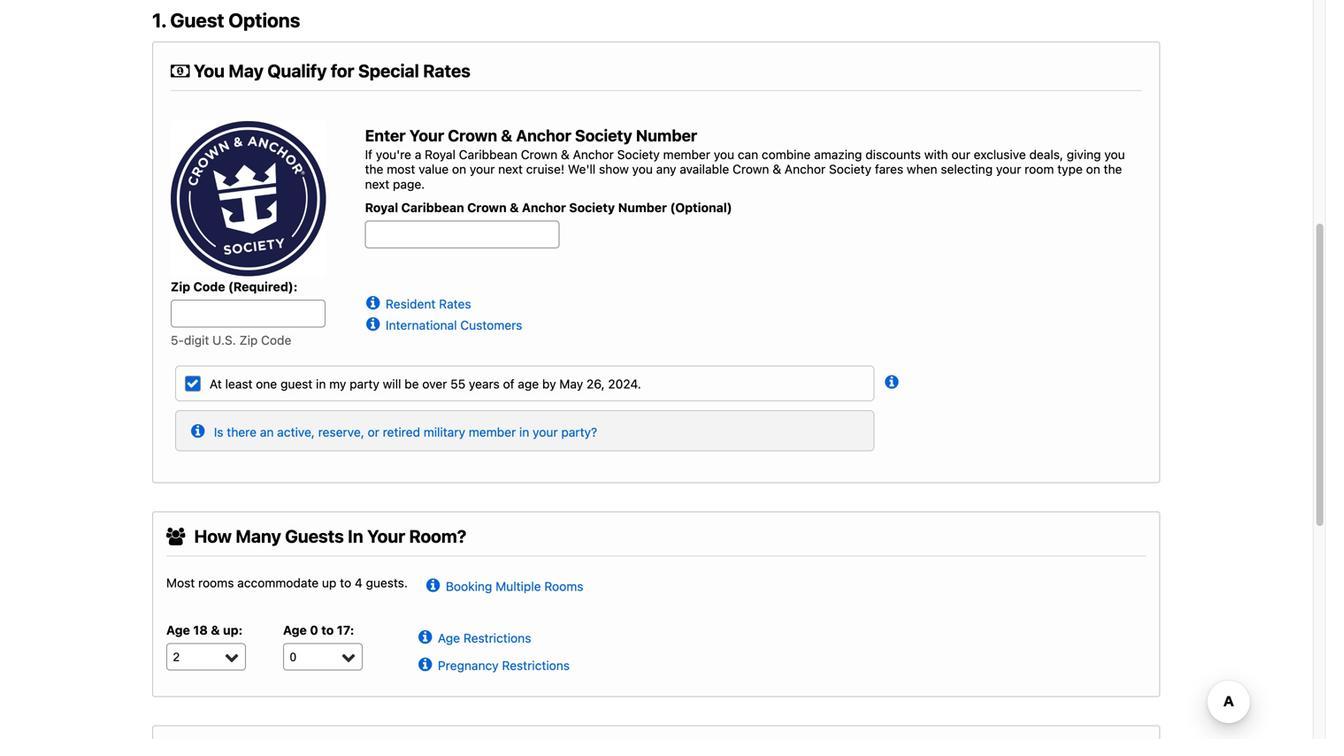 Task type: describe. For each thing, give the bounding box(es) containing it.
military
[[424, 425, 465, 440]]

of
[[503, 377, 515, 391]]

1 horizontal spatial zip
[[239, 333, 258, 348]]

& down if you're a royal caribbean crown & anchor society
[[510, 201, 519, 215]]

& down combine
[[773, 162, 781, 177]]

my
[[329, 377, 346, 391]]

1 vertical spatial rates
[[439, 297, 471, 311]]

most
[[166, 576, 195, 590]]

if you're a royal caribbean crown & anchor society
[[365, 147, 660, 162]]

international
[[386, 318, 457, 333]]

when
[[907, 162, 938, 177]]

info circle image for booking multiple rooms
[[426, 574, 446, 592]]

there
[[227, 425, 257, 440]]

26,
[[587, 377, 605, 391]]

years
[[469, 377, 500, 391]]

1 horizontal spatial info circle image
[[885, 371, 905, 389]]

at
[[210, 377, 222, 391]]

Zip Code (Required): text field
[[171, 300, 326, 328]]

anchor up the cruise!
[[516, 126, 571, 145]]

party
[[350, 377, 379, 391]]

our
[[952, 147, 971, 162]]

up:
[[223, 623, 243, 638]]

for
[[331, 60, 354, 81]]

an
[[260, 425, 274, 440]]

& inside the how many guests in your room? group
[[211, 623, 220, 638]]

options
[[229, 9, 300, 32]]

0 horizontal spatial in
[[316, 377, 326, 391]]

the inside fares when selecting your room type on the next page.
[[1104, 162, 1122, 177]]

zip code (required):
[[171, 280, 298, 294]]

rooms
[[198, 576, 234, 590]]

most rooms accommodate up to 4 guests.
[[166, 576, 408, 590]]

0 vertical spatial caribbean
[[459, 147, 518, 162]]

info circle image for resident rates
[[366, 292, 386, 310]]

your inside member you can combine amazing discounts with our exclusive deals, giving you the most value on your next cruise! we'll show you any available
[[470, 162, 495, 177]]

value
[[419, 162, 449, 177]]

any
[[656, 162, 676, 177]]

info circle image inside pregnancy restrictions 'link'
[[419, 654, 438, 671]]

over
[[422, 377, 447, 391]]

discounts
[[866, 147, 921, 162]]

accommodate
[[237, 576, 319, 590]]

page.
[[393, 177, 425, 191]]

the inside member you can combine amazing discounts with our exclusive deals, giving you the most value on your next cruise! we'll show you any available
[[365, 162, 383, 177]]

17:
[[337, 623, 354, 638]]

age 18 & up:
[[166, 623, 243, 638]]

1 horizontal spatial code
[[261, 333, 291, 348]]

age 0 to 17:
[[283, 623, 354, 638]]

0 vertical spatial your
[[409, 126, 444, 145]]

many
[[236, 526, 281, 547]]

info circle image for age restrictions
[[419, 626, 438, 644]]

customers
[[460, 318, 522, 333]]

special
[[358, 60, 419, 81]]

restrictions for pregnancy restrictions
[[502, 659, 570, 673]]

pregnancy restrictions
[[438, 659, 570, 673]]

resident rates link
[[366, 292, 471, 312]]

available
[[680, 162, 729, 177]]

international customers link
[[366, 313, 522, 333]]

pregnancy
[[438, 659, 499, 673]]

you may qualify for special rates
[[190, 60, 471, 81]]

& up we'll
[[561, 147, 570, 162]]

1. guest options
[[152, 9, 300, 32]]

age for age 0 to 17:
[[283, 623, 307, 638]]

1 horizontal spatial may
[[560, 377, 583, 391]]

55
[[451, 377, 466, 391]]

qualify
[[268, 60, 327, 81]]

crown up the cruise!
[[521, 147, 558, 162]]

0 horizontal spatial may
[[229, 60, 264, 81]]

2 horizontal spatial you
[[1105, 147, 1125, 162]]

& up if you're a royal caribbean crown & anchor society
[[501, 126, 513, 145]]

digit
[[184, 333, 209, 348]]

is there an active, reserve, or retired military member in your party?
[[214, 425, 597, 440]]

how many guests in your room?
[[194, 526, 467, 547]]

u.s.
[[212, 333, 236, 348]]

next inside fares when selecting your room type on the next page.
[[365, 177, 390, 191]]

crown down the can
[[733, 162, 769, 177]]

exclusive
[[974, 147, 1026, 162]]

resident rates
[[386, 297, 471, 311]]

will
[[383, 377, 401, 391]]

1 vertical spatial in
[[519, 425, 529, 440]]

member inside member you can combine amazing discounts with our exclusive deals, giving you the most value on your next cruise! we'll show you any available
[[663, 147, 711, 162]]

up
[[322, 576, 337, 590]]

most
[[387, 162, 415, 177]]

multiple
[[496, 579, 541, 594]]

users image
[[166, 528, 185, 546]]

booking multiple rooms
[[446, 579, 584, 594]]

room?
[[409, 526, 467, 547]]

info circle image inside is there an active, reserve, or retired military member in your party? link
[[191, 420, 211, 438]]

reserve,
[[318, 425, 364, 440]]

you
[[194, 60, 225, 81]]

how many guests in your room? group
[[166, 623, 400, 683]]

restrictions for age restrictions
[[464, 631, 531, 646]]

guests.
[[366, 576, 408, 590]]

0
[[310, 623, 318, 638]]

guest
[[170, 9, 224, 32]]

rooms
[[544, 579, 584, 594]]

guest
[[280, 377, 313, 391]]

type
[[1058, 162, 1083, 177]]

is there an active, reserve, or retired military member in your party? link
[[191, 420, 597, 440]]

(optional)
[[670, 201, 732, 215]]

you're
[[376, 147, 411, 162]]

royal caribbean crown & anchor society number (optional)
[[365, 201, 732, 215]]

booking multiple rooms link
[[426, 574, 584, 594]]

one
[[256, 377, 277, 391]]



Task type: vqa. For each thing, say whether or not it's contained in the screenshot.
the middle (
no



Task type: locate. For each thing, give the bounding box(es) containing it.
show
[[599, 162, 629, 177]]

zip right u.s.
[[239, 333, 258, 348]]

1 vertical spatial caribbean
[[401, 201, 464, 215]]

1 horizontal spatial age
[[283, 623, 307, 638]]

0 horizontal spatial info circle image
[[419, 654, 438, 671]]

if
[[365, 147, 373, 162]]

fares
[[875, 162, 904, 177]]

next inside member you can combine amazing discounts with our exclusive deals, giving you the most value on your next cruise! we'll show you any available
[[498, 162, 523, 177]]

0 horizontal spatial your
[[470, 162, 495, 177]]

your down if you're a royal caribbean crown & anchor society
[[470, 162, 495, 177]]

1 vertical spatial to
[[321, 623, 334, 638]]

your left party?
[[533, 425, 558, 440]]

(required):
[[228, 280, 298, 294]]

zip
[[171, 280, 190, 294], [239, 333, 258, 348]]

restrictions up pregnancy restrictions 'link' in the bottom of the page
[[464, 631, 531, 646]]

with
[[924, 147, 948, 162]]

you left the can
[[714, 147, 735, 162]]

in left my
[[316, 377, 326, 391]]

2 on from the left
[[1086, 162, 1101, 177]]

2 horizontal spatial your
[[996, 162, 1021, 177]]

age
[[166, 623, 190, 638], [283, 623, 307, 638], [438, 631, 460, 646]]

to inside the how many guests in your room? group
[[321, 623, 334, 638]]

1 horizontal spatial the
[[1104, 162, 1122, 177]]

info circle image up international
[[366, 292, 386, 310]]

1 horizontal spatial on
[[1086, 162, 1101, 177]]

1 horizontal spatial your
[[409, 126, 444, 145]]

1 vertical spatial code
[[261, 333, 291, 348]]

you right the giving
[[1105, 147, 1125, 162]]

your up a
[[409, 126, 444, 145]]

anchor down combine
[[785, 162, 826, 177]]

restrictions inside 'link'
[[502, 659, 570, 673]]

next down most
[[365, 177, 390, 191]]

2 horizontal spatial age
[[438, 631, 460, 646]]

info circle image left is
[[191, 420, 211, 438]]

crown
[[448, 126, 497, 145], [521, 147, 558, 162], [733, 162, 769, 177], [467, 201, 507, 215]]

1 horizontal spatial royal
[[425, 147, 456, 162]]

resident
[[386, 297, 436, 311]]

1 on from the left
[[452, 162, 466, 177]]

age left 18 in the bottom of the page
[[166, 623, 190, 638]]

1.
[[152, 9, 166, 32]]

enter your crown & anchor society number
[[365, 126, 697, 145]]

how
[[194, 526, 232, 547]]

1 horizontal spatial in
[[519, 425, 529, 440]]

0 vertical spatial may
[[229, 60, 264, 81]]

crown down if you're a royal caribbean crown & anchor society
[[467, 201, 507, 215]]

1 vertical spatial member
[[469, 425, 516, 440]]

0 horizontal spatial on
[[452, 162, 466, 177]]

0 horizontal spatial member
[[469, 425, 516, 440]]

5-digit u.s. zip code
[[171, 333, 291, 348]]

0 horizontal spatial your
[[367, 526, 405, 547]]

your
[[470, 162, 495, 177], [996, 162, 1021, 177], [533, 425, 558, 440]]

0 vertical spatial number
[[636, 126, 697, 145]]

restrictions
[[464, 631, 531, 646], [502, 659, 570, 673]]

next down if you're a royal caribbean crown & anchor society
[[498, 162, 523, 177]]

age restrictions link
[[419, 626, 531, 646]]

code down the zip code (required): text field
[[261, 333, 291, 348]]

on right value
[[452, 162, 466, 177]]

cruise!
[[526, 162, 565, 177]]

1 horizontal spatial next
[[498, 162, 523, 177]]

active,
[[277, 425, 315, 440]]

age for age 18 & up:
[[166, 623, 190, 638]]

on
[[452, 162, 466, 177], [1086, 162, 1101, 177]]

royal up value
[[425, 147, 456, 162]]

0 vertical spatial rates
[[423, 60, 471, 81]]

code
[[193, 280, 225, 294], [261, 333, 291, 348]]

1 vertical spatial your
[[367, 526, 405, 547]]

5-
[[171, 333, 184, 348]]

or
[[368, 425, 379, 440]]

info circle image inside the resident rates link
[[366, 292, 386, 310]]

in down age
[[519, 425, 529, 440]]

member right military
[[469, 425, 516, 440]]

your inside fares when selecting your room type on the next page.
[[996, 162, 1021, 177]]

the
[[365, 162, 383, 177], [1104, 162, 1122, 177]]

party?
[[561, 425, 597, 440]]

info circle image for international customers
[[366, 313, 386, 331]]

crown & anchor society
[[733, 162, 872, 177]]

0 vertical spatial zip
[[171, 280, 190, 294]]

code up the zip code (required): text field
[[193, 280, 225, 294]]

4
[[355, 576, 363, 590]]

age left 0
[[283, 623, 307, 638]]

0 horizontal spatial to
[[321, 623, 334, 638]]

be
[[405, 377, 419, 391]]

room
[[1025, 162, 1054, 177]]

age restrictions
[[438, 631, 531, 646]]

fares when selecting your room type on the next page.
[[365, 162, 1122, 191]]

number for number
[[636, 126, 697, 145]]

anchor down the cruise!
[[522, 201, 566, 215]]

2 the from the left
[[1104, 162, 1122, 177]]

info circle image down room?
[[426, 574, 446, 592]]

guests
[[285, 526, 344, 547]]

the down 'if' on the top left of the page
[[365, 162, 383, 177]]

1 vertical spatial info circle image
[[419, 654, 438, 671]]

1 horizontal spatial to
[[340, 576, 351, 590]]

royal down page.
[[365, 201, 398, 215]]

1 horizontal spatial member
[[663, 147, 711, 162]]

booking
[[446, 579, 492, 594]]

restrictions down age restrictions
[[502, 659, 570, 673]]

0 vertical spatial info circle image
[[885, 371, 905, 389]]

rates up international customers
[[439, 297, 471, 311]]

you left the any at the top
[[632, 162, 653, 177]]

combine
[[762, 147, 811, 162]]

2024.
[[608, 377, 641, 391]]

anchor up we'll
[[573, 147, 614, 162]]

your down 'exclusive'
[[996, 162, 1021, 177]]

money image
[[171, 62, 190, 80]]

0 vertical spatial code
[[193, 280, 225, 294]]

your right in
[[367, 526, 405, 547]]

0 horizontal spatial age
[[166, 623, 190, 638]]

1 vertical spatial restrictions
[[502, 659, 570, 673]]

info circle image inside international customers link
[[366, 313, 386, 331]]

0 vertical spatial royal
[[425, 147, 456, 162]]

1 vertical spatial royal
[[365, 201, 398, 215]]

member up available
[[663, 147, 711, 162]]

info circle image inside age restrictions link
[[419, 626, 438, 644]]

to left 4
[[340, 576, 351, 590]]

rates
[[423, 60, 471, 81], [439, 297, 471, 311]]

may right by on the bottom
[[560, 377, 583, 391]]

in
[[316, 377, 326, 391], [519, 425, 529, 440]]

number down the any at the top
[[618, 201, 667, 215]]

retired
[[383, 425, 420, 440]]

caribbean down enter your crown & anchor society number
[[459, 147, 518, 162]]

member you can combine amazing discounts with our exclusive deals, giving you the most value on your next cruise! we'll show you any available
[[365, 147, 1125, 177]]

0 vertical spatial in
[[316, 377, 326, 391]]

international customers
[[386, 318, 522, 333]]

royal
[[425, 147, 456, 162], [365, 201, 398, 215]]

in
[[348, 526, 363, 547]]

number for number (optional)
[[618, 201, 667, 215]]

info circle image up pregnancy
[[419, 626, 438, 644]]

age up pregnancy
[[438, 631, 460, 646]]

may right "you"
[[229, 60, 264, 81]]

society
[[575, 126, 632, 145], [617, 147, 660, 162], [829, 162, 872, 177], [569, 201, 615, 215]]

by
[[542, 377, 556, 391]]

age for age restrictions
[[438, 631, 460, 646]]

0 horizontal spatial royal
[[365, 201, 398, 215]]

info circle image inside booking multiple rooms link
[[426, 574, 446, 592]]

to right 0
[[321, 623, 334, 638]]

1 vertical spatial zip
[[239, 333, 258, 348]]

member
[[663, 147, 711, 162], [469, 425, 516, 440]]

rates right special on the top of page
[[423, 60, 471, 81]]

0 vertical spatial member
[[663, 147, 711, 162]]

we'll
[[568, 162, 596, 177]]

can
[[738, 147, 758, 162]]

None text field
[[365, 221, 560, 249]]

0 horizontal spatial zip
[[171, 280, 190, 294]]

a
[[415, 147, 421, 162]]

caribbean down page.
[[401, 201, 464, 215]]

0 horizontal spatial code
[[193, 280, 225, 294]]

age
[[518, 377, 539, 391]]

1 vertical spatial may
[[560, 377, 583, 391]]

0 horizontal spatial you
[[632, 162, 653, 177]]

giving
[[1067, 147, 1101, 162]]

18
[[193, 623, 208, 638]]

may
[[229, 60, 264, 81], [560, 377, 583, 391]]

1 vertical spatial number
[[618, 201, 667, 215]]

the right type
[[1104, 162, 1122, 177]]

info circle image
[[885, 371, 905, 389], [419, 654, 438, 671]]

0 horizontal spatial the
[[365, 162, 383, 177]]

number
[[636, 126, 697, 145], [618, 201, 667, 215]]

1 horizontal spatial your
[[533, 425, 558, 440]]

group
[[171, 280, 1142, 288]]

1 the from the left
[[365, 162, 383, 177]]

zip up 5-
[[171, 280, 190, 294]]

amazing
[[814, 147, 862, 162]]

0 vertical spatial to
[[340, 576, 351, 590]]

1 horizontal spatial you
[[714, 147, 735, 162]]

crown up if you're a royal caribbean crown & anchor society
[[448, 126, 497, 145]]

& right 18 in the bottom of the page
[[211, 623, 220, 638]]

number up the any at the top
[[636, 126, 697, 145]]

least
[[225, 377, 253, 391]]

0 horizontal spatial next
[[365, 177, 390, 191]]

info circle image down resident
[[366, 313, 386, 331]]

0 vertical spatial restrictions
[[464, 631, 531, 646]]

on down the giving
[[1086, 162, 1101, 177]]

on inside fares when selecting your room type on the next page.
[[1086, 162, 1101, 177]]

info circle image
[[366, 292, 386, 310], [366, 313, 386, 331], [191, 420, 211, 438], [426, 574, 446, 592], [419, 626, 438, 644]]

pregnancy restrictions link
[[419, 654, 570, 673]]

deals,
[[1030, 147, 1064, 162]]

on inside member you can combine amazing discounts with our exclusive deals, giving you the most value on your next cruise! we'll show you any available
[[452, 162, 466, 177]]

caribbean
[[459, 147, 518, 162], [401, 201, 464, 215]]

to
[[340, 576, 351, 590], [321, 623, 334, 638]]

enter
[[365, 126, 406, 145]]



